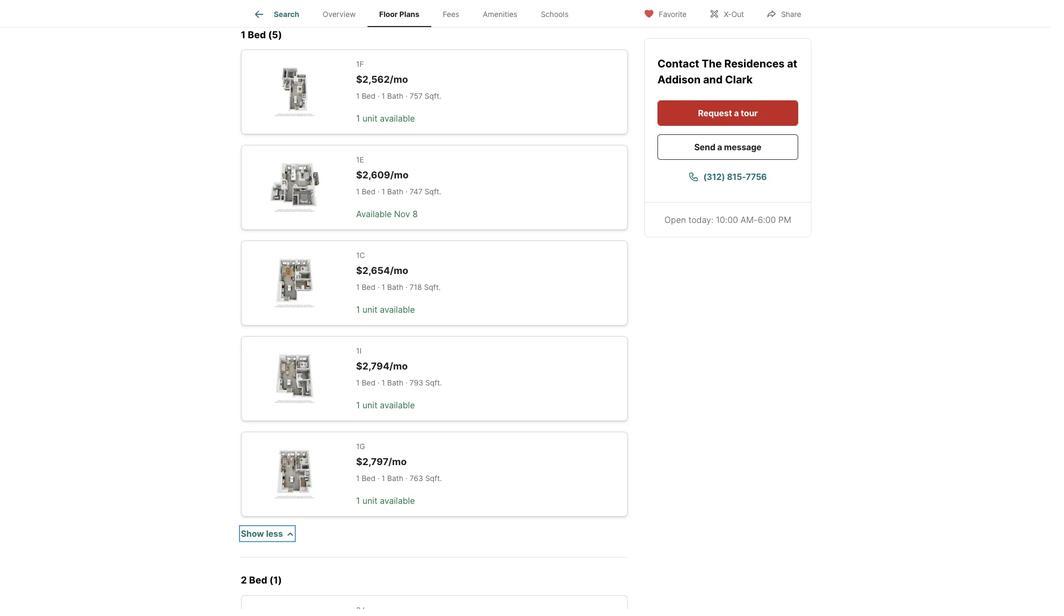 Task type: describe. For each thing, give the bounding box(es) containing it.
747
[[410, 187, 423, 196]]

815-
[[727, 172, 746, 182]]

· down the $2,609/mo
[[378, 187, 380, 196]]

unit for $2,797/mo
[[363, 496, 378, 506]]

x-
[[724, 9, 732, 18]]

less
[[266, 529, 283, 539]]

bath for $2,654/mo
[[387, 283, 404, 292]]

(312) 815-7756 button
[[657, 164, 798, 190]]

(312)
[[704, 172, 725, 182]]

residences
[[724, 57, 785, 70]]

show less button
[[241, 528, 294, 540]]

sqft. for $2,562/mo
[[425, 91, 442, 100]]

overview tab
[[311, 2, 368, 27]]

addison
[[657, 73, 701, 86]]

search link
[[253, 8, 299, 21]]

send
[[694, 142, 715, 152]]

bed for 1 bed (5)
[[248, 29, 266, 40]]

1c
[[356, 251, 365, 260]]

bath for $2,609/mo
[[387, 187, 404, 196]]

send a message
[[694, 142, 762, 152]]

· left 757
[[406, 91, 408, 100]]

share
[[781, 9, 801, 18]]

bed for 1 bed · 1 bath · 763 sqft.
[[362, 474, 376, 483]]

763
[[410, 474, 423, 483]]

1e
[[356, 155, 364, 164]]

schools
[[541, 10, 569, 19]]

a for request
[[734, 108, 739, 118]]

unit for $2,794/mo
[[363, 400, 378, 411]]

· left the 793
[[406, 378, 408, 387]]

request
[[698, 108, 732, 118]]

1 unit available for $2,562/mo
[[356, 113, 415, 124]]

1c $2,654/mo
[[356, 251, 408, 276]]

1g
[[356, 442, 365, 451]]

at
[[787, 57, 797, 70]]

overview
[[323, 10, 356, 19]]

bed for 1 bed · 1 bath · 718 sqft.
[[362, 283, 376, 292]]

1c image
[[258, 258, 331, 308]]

x-out button
[[700, 2, 753, 24]]

1i $2,794/mo
[[356, 347, 408, 372]]

sqft. for $2,797/mo
[[425, 474, 442, 483]]

bed for 1 bed · 1 bath · 757 sqft.
[[362, 91, 376, 100]]

x-out
[[724, 9, 744, 18]]

(312) 815-7756 link
[[657, 164, 798, 190]]

the residences at addison and clark
[[657, 57, 797, 86]]

1g image
[[258, 450, 331, 500]]

bed for 2 bed (1)
[[249, 575, 267, 586]]

show
[[241, 529, 264, 539]]

request a tour
[[698, 108, 758, 118]]

bath for $2,794/mo
[[387, 378, 404, 387]]

tour
[[741, 108, 758, 118]]

a for send
[[717, 142, 722, 152]]

1 bed · 1 bath · 718 sqft.
[[356, 283, 441, 292]]

nov
[[394, 209, 410, 219]]

floor plans
[[379, 10, 420, 19]]

10:00
[[716, 215, 738, 225]]

available for $2,794/mo
[[380, 400, 415, 411]]

· down $2,562/mo
[[378, 91, 380, 100]]

1f
[[356, 60, 364, 69]]

and
[[703, 73, 723, 86]]

$2,794/mo
[[356, 361, 408, 372]]

1 bed (5)
[[241, 29, 282, 40]]

bed for 1 bed · 1 bath · 747 sqft.
[[362, 187, 376, 196]]

sqft. for $2,794/mo
[[425, 378, 442, 387]]

show less
[[241, 529, 283, 539]]

tab list containing search
[[241, 0, 589, 27]]

clark
[[725, 73, 753, 86]]



Task type: locate. For each thing, give the bounding box(es) containing it.
bath left 763
[[387, 474, 404, 483]]

8
[[413, 209, 418, 219]]

send a message button
[[657, 134, 798, 160]]

unit
[[363, 113, 378, 124], [363, 304, 378, 315], [363, 400, 378, 411], [363, 496, 378, 506]]

the
[[702, 57, 722, 70]]

3 unit from the top
[[363, 400, 378, 411]]

message
[[724, 142, 762, 152]]

2 1 unit available from the top
[[356, 304, 415, 315]]

bath for $2,562/mo
[[387, 91, 404, 100]]

bed right '2'
[[249, 575, 267, 586]]

unit for $2,562/mo
[[363, 113, 378, 124]]

1 bed · 1 bath · 757 sqft.
[[356, 91, 442, 100]]

· left 763
[[406, 474, 408, 483]]

$2,797/mo
[[356, 457, 407, 468]]

1 horizontal spatial a
[[734, 108, 739, 118]]

1 unit available
[[356, 113, 415, 124], [356, 304, 415, 315], [356, 400, 415, 411], [356, 496, 415, 506]]

bath down $2,794/mo
[[387, 378, 404, 387]]

unit down 1 bed · 1 bath · 793 sqft.
[[363, 400, 378, 411]]

6:00
[[758, 215, 776, 225]]

1f image
[[258, 67, 331, 117]]

fees tab
[[431, 2, 471, 27]]

available for $2,654/mo
[[380, 304, 415, 315]]

sqft. right the 793
[[425, 378, 442, 387]]

1 unit available down 1 bed · 1 bath · 793 sqft.
[[356, 400, 415, 411]]

favorite
[[659, 9, 687, 18]]

4 unit from the top
[[363, 496, 378, 506]]

·
[[378, 91, 380, 100], [406, 91, 408, 100], [378, 187, 380, 196], [406, 187, 408, 196], [378, 283, 380, 292], [406, 283, 408, 292], [378, 378, 380, 387], [406, 378, 408, 387], [378, 474, 380, 483], [406, 474, 408, 483]]

3 1 unit available from the top
[[356, 400, 415, 411]]

(312) 815-7756
[[704, 172, 767, 182]]

bed for 1 bed · 1 bath · 793 sqft.
[[362, 378, 376, 387]]

unit down 1 bed · 1 bath · 718 sqft.
[[363, 304, 378, 315]]

share button
[[758, 2, 811, 24]]

open
[[664, 215, 686, 225]]

amenities
[[483, 10, 518, 19]]

sqft. right 763
[[425, 474, 442, 483]]

bed down the $2,797/mo
[[362, 474, 376, 483]]

793
[[410, 378, 423, 387]]

1 bath from the top
[[387, 91, 404, 100]]

plans
[[400, 10, 420, 19]]

bed
[[248, 29, 266, 40], [362, 91, 376, 100], [362, 187, 376, 196], [362, 283, 376, 292], [362, 378, 376, 387], [362, 474, 376, 483], [249, 575, 267, 586]]

bath left '747'
[[387, 187, 404, 196]]

0 vertical spatial a
[[734, 108, 739, 118]]

a right send
[[717, 142, 722, 152]]

1 unit available for $2,654/mo
[[356, 304, 415, 315]]

1 1 unit available from the top
[[356, 113, 415, 124]]

sqft. for $2,654/mo
[[424, 283, 441, 292]]

1 unit available for $2,797/mo
[[356, 496, 415, 506]]

· down $2,654/mo
[[378, 283, 380, 292]]

2 available from the top
[[380, 304, 415, 315]]

available for $2,562/mo
[[380, 113, 415, 124]]

amenities tab
[[471, 2, 529, 27]]

a
[[734, 108, 739, 118], [717, 142, 722, 152]]

· left "718" in the top left of the page
[[406, 283, 408, 292]]

available down the 1 bed · 1 bath · 757 sqft.
[[380, 113, 415, 124]]

available nov 8
[[356, 209, 418, 219]]

1 vertical spatial a
[[717, 142, 722, 152]]

· left '747'
[[406, 187, 408, 196]]

· down $2,794/mo
[[378, 378, 380, 387]]

1 bed · 1 bath · 793 sqft.
[[356, 378, 442, 387]]

7756
[[746, 172, 767, 182]]

4 1 unit available from the top
[[356, 496, 415, 506]]

unit for $2,654/mo
[[363, 304, 378, 315]]

sqft. right "718" in the top left of the page
[[424, 283, 441, 292]]

am-
[[740, 215, 758, 225]]

3 bath from the top
[[387, 283, 404, 292]]

1f $2,562/mo
[[356, 60, 408, 85]]

1 bed · 1 bath · 747 sqft.
[[356, 187, 441, 196]]

1 available from the top
[[380, 113, 415, 124]]

sqft. right '747'
[[425, 187, 441, 196]]

1
[[241, 29, 246, 40], [356, 91, 360, 100], [382, 91, 385, 100], [356, 113, 360, 124], [356, 187, 360, 196], [382, 187, 385, 196], [356, 283, 360, 292], [382, 283, 385, 292], [356, 304, 360, 315], [356, 378, 360, 387], [382, 378, 385, 387], [356, 400, 360, 411], [356, 474, 360, 483], [382, 474, 385, 483], [356, 496, 360, 506]]

search
[[274, 10, 299, 19]]

bath left 757
[[387, 91, 404, 100]]

bed down $2,562/mo
[[362, 91, 376, 100]]

floor
[[379, 10, 398, 19]]

1i image
[[258, 354, 331, 404]]

2 bed (1)
[[241, 575, 282, 586]]

4 available from the top
[[380, 496, 415, 506]]

· down the $2,797/mo
[[378, 474, 380, 483]]

1e $2,609/mo
[[356, 155, 409, 181]]

757
[[410, 91, 423, 100]]

request a tour button
[[657, 100, 798, 126]]

1 unit available down the 1 bed · 1 bath · 757 sqft.
[[356, 113, 415, 124]]

floor plans tab
[[368, 2, 431, 27]]

bed down $2,794/mo
[[362, 378, 376, 387]]

1i
[[356, 347, 362, 356]]

(5)
[[268, 29, 282, 40]]

bath left "718" in the top left of the page
[[387, 283, 404, 292]]

1 unit available for $2,794/mo
[[356, 400, 415, 411]]

favorite button
[[635, 2, 696, 24]]

a left tour in the top right of the page
[[734, 108, 739, 118]]

bath for $2,797/mo
[[387, 474, 404, 483]]

available for $2,797/mo
[[380, 496, 415, 506]]

available down 1 bed · 1 bath · 718 sqft.
[[380, 304, 415, 315]]

$2,562/mo
[[356, 74, 408, 85]]

fees
[[443, 10, 460, 19]]

2 unit from the top
[[363, 304, 378, 315]]

bed down $2,654/mo
[[362, 283, 376, 292]]

718
[[410, 283, 422, 292]]

bed down the $2,609/mo
[[362, 187, 376, 196]]

1 unit available down 1 bed · 1 bath · 763 sqft.
[[356, 496, 415, 506]]

unit down the 1 bed · 1 bath · 757 sqft.
[[363, 113, 378, 124]]

1g $2,797/mo
[[356, 442, 407, 468]]

(1)
[[270, 575, 282, 586]]

available
[[356, 209, 392, 219]]

out
[[732, 9, 744, 18]]

contact
[[657, 57, 702, 70]]

sqft. right 757
[[425, 91, 442, 100]]

4 bath from the top
[[387, 378, 404, 387]]

2
[[241, 575, 247, 586]]

1e image
[[258, 163, 331, 213]]

pm
[[778, 215, 791, 225]]

unit down 1 bed · 1 bath · 763 sqft.
[[363, 496, 378, 506]]

1 bed · 1 bath · 763 sqft.
[[356, 474, 442, 483]]

5 bath from the top
[[387, 474, 404, 483]]

schools tab
[[529, 2, 580, 27]]

sqft. for $2,609/mo
[[425, 187, 441, 196]]

sqft.
[[425, 91, 442, 100], [425, 187, 441, 196], [424, 283, 441, 292], [425, 378, 442, 387], [425, 474, 442, 483]]

bath
[[387, 91, 404, 100], [387, 187, 404, 196], [387, 283, 404, 292], [387, 378, 404, 387], [387, 474, 404, 483]]

1 unit available down 1 bed · 1 bath · 718 sqft.
[[356, 304, 415, 315]]

0 horizontal spatial a
[[717, 142, 722, 152]]

$2,654/mo
[[356, 265, 408, 276]]

open today: 10:00 am-6:00 pm
[[664, 215, 791, 225]]

available
[[380, 113, 415, 124], [380, 304, 415, 315], [380, 400, 415, 411], [380, 496, 415, 506]]

1 unit from the top
[[363, 113, 378, 124]]

tab list
[[241, 0, 589, 27]]

bed left (5)
[[248, 29, 266, 40]]

2 bath from the top
[[387, 187, 404, 196]]

$2,609/mo
[[356, 170, 409, 181]]

today:
[[688, 215, 713, 225]]

3 available from the top
[[380, 400, 415, 411]]

available down 1 bed · 1 bath · 763 sqft.
[[380, 496, 415, 506]]

available down 1 bed · 1 bath · 793 sqft.
[[380, 400, 415, 411]]



Task type: vqa. For each thing, say whether or not it's contained in the screenshot.
757
yes



